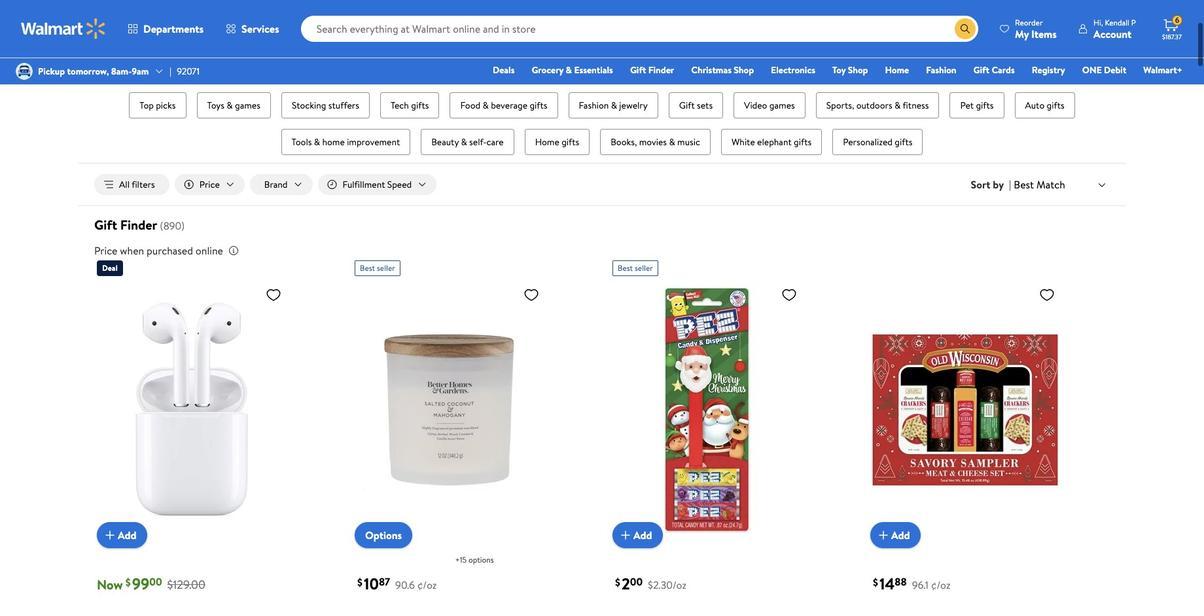 Task type: vqa. For each thing, say whether or not it's contained in the screenshot.
information
no



Task type: locate. For each thing, give the bounding box(es) containing it.
auto gifts button
[[1015, 92, 1076, 118]]

add to cart image for the old wisconsin savory sampler image
[[876, 527, 892, 543]]

finder for gift finder (890)
[[120, 215, 157, 233]]

2 add button from the left
[[613, 522, 663, 548]]

& for tools & home improvement
[[314, 135, 320, 148]]

fashion up fitness
[[927, 64, 957, 77]]

gifts right personalized
[[895, 135, 913, 148]]

departments
[[143, 22, 204, 36]]

00 left $2.30/oz
[[630, 575, 643, 589]]

0 horizontal spatial fashion
[[579, 98, 609, 111]]

pet gifts button
[[950, 92, 1005, 118]]

sports, outdoors & fitness list item
[[814, 89, 942, 120]]

fashion inside fashion & jewelry button
[[579, 98, 609, 111]]

| 92071
[[170, 65, 200, 78]]

$129.00
[[167, 576, 206, 592]]

shop right christmas
[[734, 64, 754, 77]]

1 horizontal spatial 00
[[630, 575, 643, 589]]

gifts
[[411, 98, 429, 111], [530, 98, 548, 111], [976, 98, 994, 111], [1047, 98, 1065, 111], [562, 135, 580, 148], [794, 135, 812, 148], [895, 135, 913, 148]]

2 00 from the left
[[630, 575, 643, 589]]

0 vertical spatial fashion
[[927, 64, 957, 77]]

2 horizontal spatial add
[[892, 528, 910, 542]]

shop for christmas shop
[[734, 64, 754, 77]]

shop for toy shop
[[848, 64, 868, 77]]

beauty & self-care list item
[[418, 126, 517, 157]]

1 horizontal spatial finder
[[649, 64, 675, 77]]

gifts for pet gifts
[[976, 98, 994, 111]]

$ left 14
[[873, 575, 879, 589]]

0 horizontal spatial home
[[535, 135, 560, 148]]

1 vertical spatial fashion
[[579, 98, 609, 111]]

00
[[149, 575, 162, 589], [630, 575, 643, 589]]

1 horizontal spatial best seller
[[618, 262, 653, 273]]

1 horizontal spatial seller
[[635, 262, 653, 273]]

$ left 99
[[126, 575, 131, 589]]

add to cart image
[[102, 527, 118, 543], [876, 527, 892, 543]]

$ for 14
[[873, 575, 879, 589]]

gift cards
[[974, 64, 1015, 77]]

pet gifts
[[961, 98, 994, 111]]

0 horizontal spatial price
[[94, 243, 118, 257]]

0 horizontal spatial seller
[[377, 262, 395, 273]]

add button for 2
[[613, 522, 663, 548]]

shop
[[734, 64, 754, 77], [848, 64, 868, 77]]

0 horizontal spatial games
[[235, 98, 260, 111]]

fashion
[[927, 64, 957, 77], [579, 98, 609, 111]]

group
[[126, 89, 1079, 157]]

1 ¢/oz from the left
[[417, 578, 437, 592]]

toy
[[833, 64, 846, 77]]

& left the jewelry
[[611, 98, 617, 111]]

1 vertical spatial price
[[94, 243, 118, 257]]

1 horizontal spatial games
[[770, 98, 795, 111]]

electronics
[[771, 64, 816, 77]]

gift up the jewelry
[[630, 64, 646, 77]]

 image
[[16, 63, 33, 80]]

finder down search search box
[[649, 64, 675, 77]]

items
[[1032, 27, 1057, 41]]

& left music
[[669, 135, 676, 148]]

$ left 10
[[357, 575, 363, 589]]

1 horizontal spatial add button
[[613, 522, 663, 548]]

registry link
[[1026, 63, 1072, 77]]

fashion link
[[921, 63, 963, 77]]

finder up when
[[120, 215, 157, 233]]

games right video
[[770, 98, 795, 111]]

4 $ from the left
[[873, 575, 879, 589]]

deal
[[102, 262, 118, 273]]

home link
[[880, 63, 915, 77]]

1 add button from the left
[[97, 522, 147, 548]]

books, movies & music button
[[601, 128, 711, 155]]

2 horizontal spatial best
[[1014, 177, 1035, 191]]

2 $ from the left
[[357, 575, 363, 589]]

¢/oz for 10
[[417, 578, 437, 592]]

gift up deal
[[94, 215, 117, 233]]

& right "grocery"
[[566, 64, 572, 77]]

gift
[[630, 64, 646, 77], [974, 64, 990, 77], [679, 98, 695, 111], [94, 215, 117, 233]]

gifts inside 'button'
[[530, 98, 548, 111]]

1 horizontal spatial price
[[200, 177, 220, 191]]

$ left 2
[[615, 575, 621, 589]]

¢/oz right 90.6 at bottom
[[417, 578, 437, 592]]

1 shop from the left
[[734, 64, 754, 77]]

0 horizontal spatial ¢/oz
[[417, 578, 437, 592]]

9am
[[132, 65, 149, 78]]

hi, kendall p account
[[1094, 17, 1137, 41]]

$ inside $ 10 87 90.6 ¢/oz
[[357, 575, 363, 589]]

1 horizontal spatial best
[[618, 262, 633, 273]]

gifts right beverage
[[530, 98, 548, 111]]

legal information image
[[228, 245, 239, 255]]

gift inside button
[[679, 98, 695, 111]]

gift for gift cards
[[974, 64, 990, 77]]

when
[[120, 243, 144, 257]]

shop right toy
[[848, 64, 868, 77]]

gifts inside 'list item'
[[1047, 98, 1065, 111]]

gift left cards
[[974, 64, 990, 77]]

books, movies & music list item
[[598, 126, 714, 157]]

seller
[[377, 262, 395, 273], [635, 262, 653, 273]]

& for grocery & essentials
[[566, 64, 572, 77]]

beauty
[[432, 135, 459, 148]]

1 horizontal spatial add
[[634, 528, 652, 542]]

add up $ 2 00 $2.30/oz
[[634, 528, 652, 542]]

add up 99
[[118, 528, 137, 542]]

home gifts list item
[[522, 126, 593, 157]]

1 00 from the left
[[149, 575, 162, 589]]

gifts inside button
[[976, 98, 994, 111]]

seller for 10
[[377, 262, 395, 273]]

christmas shop link
[[686, 63, 760, 77]]

3 $ from the left
[[615, 575, 621, 589]]

& right the 'food'
[[483, 98, 489, 111]]

account
[[1094, 27, 1132, 41]]

1 vertical spatial home
[[535, 135, 560, 148]]

essentials
[[574, 64, 613, 77]]

walmart+
[[1144, 64, 1183, 77]]

0 vertical spatial home
[[885, 64, 910, 77]]

2 ¢/oz from the left
[[932, 578, 951, 592]]

add to favorites list, better homes & gardens 12oz salted coconut & mahogany scented 2-wick frosted jar candle image
[[524, 286, 539, 303]]

add button up 88
[[871, 522, 921, 548]]

¢/oz inside $ 10 87 90.6 ¢/oz
[[417, 578, 437, 592]]

fashion for fashion & jewelry
[[579, 98, 609, 111]]

$
[[126, 575, 131, 589], [357, 575, 363, 589], [615, 575, 621, 589], [873, 575, 879, 589]]

1 best seller from the left
[[360, 262, 395, 273]]

2 horizontal spatial add button
[[871, 522, 921, 548]]

0 vertical spatial finder
[[649, 64, 675, 77]]

1 $ from the left
[[126, 575, 131, 589]]

games right toys
[[235, 98, 260, 111]]

by
[[993, 177, 1004, 191]]

fashion inside fashion link
[[927, 64, 957, 77]]

add button up the now
[[97, 522, 147, 548]]

toys
[[207, 98, 225, 111]]

¢/oz inside '$ 14 88 96.1 ¢/oz'
[[932, 578, 951, 592]]

$ for 10
[[357, 575, 363, 589]]

add for 99
[[118, 528, 137, 542]]

& for toys & games
[[227, 98, 233, 111]]

0 horizontal spatial add
[[118, 528, 137, 542]]

& inside 'button'
[[483, 98, 489, 111]]

top picks button
[[129, 92, 186, 118]]

gift sets list item
[[666, 89, 726, 120]]

0 horizontal spatial best seller
[[360, 262, 395, 273]]

beauty & self-care button
[[421, 128, 514, 155]]

movies
[[639, 135, 667, 148]]

& right "tools"
[[314, 135, 320, 148]]

add up 88
[[892, 528, 910, 542]]

add button
[[97, 522, 147, 548], [613, 522, 663, 548], [871, 522, 921, 548]]

& left self-
[[461, 135, 467, 148]]

gift sets button
[[669, 92, 724, 118]]

price inside dropdown button
[[200, 177, 220, 191]]

1 seller from the left
[[377, 262, 395, 273]]

Search search field
[[301, 16, 979, 42]]

home right care in the top of the page
[[535, 135, 560, 148]]

1 add to cart image from the left
[[102, 527, 118, 543]]

christmas shop
[[692, 64, 754, 77]]

toys & games list item
[[194, 89, 274, 120]]

& for fashion & jewelry
[[611, 98, 617, 111]]

1 horizontal spatial ¢/oz
[[932, 578, 951, 592]]

gifts right "tech"
[[411, 98, 429, 111]]

6
[[1176, 15, 1180, 26]]

fashion down 'essentials'
[[579, 98, 609, 111]]

1 games from the left
[[235, 98, 260, 111]]

finder for gift finder
[[649, 64, 675, 77]]

0 horizontal spatial add button
[[97, 522, 147, 548]]

1 horizontal spatial shop
[[848, 64, 868, 77]]

(890)
[[160, 218, 185, 232]]

gifts right pet
[[976, 98, 994, 111]]

2 add to cart image from the left
[[876, 527, 892, 543]]

0 horizontal spatial best
[[360, 262, 375, 273]]

fashion & jewelry
[[579, 98, 648, 111]]

8am-
[[111, 65, 132, 78]]

best seller for 2
[[618, 262, 653, 273]]

0 vertical spatial price
[[200, 177, 220, 191]]

best seller
[[360, 262, 395, 273], [618, 262, 653, 273]]

1 vertical spatial finder
[[120, 215, 157, 233]]

gifts right auto
[[1047, 98, 1065, 111]]

options link
[[355, 522, 413, 548]]

my
[[1016, 27, 1029, 41]]

tech gifts list item
[[378, 89, 442, 120]]

home up fitness
[[885, 64, 910, 77]]

gifts for tech gifts
[[411, 98, 429, 111]]

1 horizontal spatial home
[[885, 64, 910, 77]]

video games button
[[734, 92, 806, 118]]

1 horizontal spatial |
[[1010, 177, 1012, 191]]

0 horizontal spatial |
[[170, 65, 172, 78]]

tools & home improvement list item
[[279, 126, 413, 157]]

gift finder
[[630, 64, 675, 77]]

elephant
[[758, 135, 792, 148]]

&
[[566, 64, 572, 77], [227, 98, 233, 111], [483, 98, 489, 111], [611, 98, 617, 111], [895, 98, 901, 111], [314, 135, 320, 148], [461, 135, 467, 148], [669, 135, 676, 148]]

0 horizontal spatial add to cart image
[[102, 527, 118, 543]]

$ inside '$ 14 88 96.1 ¢/oz'
[[873, 575, 879, 589]]

add button up 2
[[613, 522, 663, 548]]

tools
[[292, 135, 312, 148]]

00 left $129.00
[[149, 575, 162, 589]]

add to favorites list, apple airpods with charging case (2nd generation) image
[[266, 286, 282, 303]]

¢/oz right 96.1
[[932, 578, 951, 592]]

brand
[[264, 177, 288, 191]]

better homes & gardens 12oz salted coconut & mahogany scented 2-wick frosted jar candle image
[[355, 281, 545, 538]]

$ inside $ 2 00 $2.30/oz
[[615, 575, 621, 589]]

add to cart image up 14
[[876, 527, 892, 543]]

2 seller from the left
[[635, 262, 653, 273]]

reorder my items
[[1016, 17, 1057, 41]]

deals
[[493, 64, 515, 77]]

2 add from the left
[[634, 528, 652, 542]]

best for 2
[[618, 262, 633, 273]]

grocery & essentials
[[532, 64, 613, 77]]

books,
[[611, 135, 637, 148]]

2 shop from the left
[[848, 64, 868, 77]]

self-
[[470, 135, 487, 148]]

| right by
[[1010, 177, 1012, 191]]

old wisconsin savory sampler image
[[871, 281, 1061, 538]]

1 add from the left
[[118, 528, 137, 542]]

one debit
[[1083, 64, 1127, 77]]

92071
[[177, 65, 200, 78]]

auto
[[1026, 98, 1045, 111]]

0 horizontal spatial 00
[[149, 575, 162, 589]]

home inside button
[[535, 135, 560, 148]]

$ 10 87 90.6 ¢/oz
[[357, 572, 437, 595]]

top picks list item
[[127, 89, 189, 120]]

gifts up sort and filter section element
[[562, 135, 580, 148]]

2 best seller from the left
[[618, 262, 653, 273]]

debit
[[1105, 64, 1127, 77]]

christmas
[[692, 64, 732, 77]]

sports, outdoors & fitness button
[[816, 92, 940, 118]]

search icon image
[[961, 24, 971, 34]]

white
[[732, 135, 755, 148]]

0 horizontal spatial finder
[[120, 215, 157, 233]]

food
[[461, 98, 481, 111]]

electronics link
[[765, 63, 822, 77]]

care
[[487, 135, 504, 148]]

0 horizontal spatial shop
[[734, 64, 754, 77]]

age
[[608, 31, 623, 45]]

cards
[[992, 64, 1015, 77]]

filters
[[132, 177, 155, 191]]

video games list item
[[731, 89, 808, 120]]

home
[[322, 135, 345, 148]]

add to cart image up the now
[[102, 527, 118, 543]]

1 horizontal spatial fashion
[[927, 64, 957, 77]]

1 vertical spatial |
[[1010, 177, 1012, 191]]

1 horizontal spatial add to cart image
[[876, 527, 892, 543]]

gifts inside list item
[[411, 98, 429, 111]]

| left 92071
[[170, 65, 172, 78]]

gift left sets
[[679, 98, 695, 111]]

food & beverage gifts list item
[[447, 89, 561, 120]]

services button
[[215, 13, 290, 45]]

3 add from the left
[[892, 528, 910, 542]]

fashion & jewelry list item
[[566, 89, 661, 120]]

walmart image
[[21, 18, 106, 39]]

& right toys
[[227, 98, 233, 111]]

pet
[[961, 98, 974, 111]]



Task type: describe. For each thing, give the bounding box(es) containing it.
personalized
[[843, 135, 893, 148]]

tomorrow,
[[67, 65, 109, 78]]

home for home
[[885, 64, 910, 77]]

speed
[[388, 177, 412, 191]]

gift for gift finder
[[630, 64, 646, 77]]

gifts for auto gifts
[[1047, 98, 1065, 111]]

top picks
[[140, 98, 176, 111]]

personalized gifts
[[843, 135, 913, 148]]

| inside sort and filter section element
[[1010, 177, 1012, 191]]

grocery
[[532, 64, 564, 77]]

$ 14 88 96.1 ¢/oz
[[873, 572, 951, 595]]

sets
[[697, 98, 713, 111]]

add to favorites list, old wisconsin savory sampler image
[[1040, 286, 1055, 303]]

sort by |
[[971, 177, 1012, 191]]

toys & games
[[207, 98, 260, 111]]

toy shop
[[833, 64, 868, 77]]

tech gifts button
[[380, 92, 440, 118]]

add button for $
[[97, 522, 147, 548]]

all filters button
[[94, 174, 169, 195]]

purchased
[[147, 243, 193, 257]]

hi,
[[1094, 17, 1104, 28]]

all
[[119, 177, 130, 191]]

gift finder (890)
[[94, 215, 185, 233]]

00 inside $ 2 00 $2.30/oz
[[630, 575, 643, 589]]

fitness
[[903, 98, 929, 111]]

personalized gifts list item
[[830, 126, 926, 157]]

add to cart image for apple airpods with charging case (2nd generation) image
[[102, 527, 118, 543]]

6 $187.37
[[1163, 15, 1182, 41]]

best inside "dropdown button"
[[1014, 177, 1035, 191]]

tech
[[391, 98, 409, 111]]

home gifts
[[535, 135, 580, 148]]

add to favorites list, pez candy christmas candy dispenser plus 3 candy refills, 1 count, 0.87 oz image
[[782, 286, 797, 303]]

tools & home improvement button
[[281, 128, 411, 155]]

grocery & essentials link
[[526, 63, 619, 77]]

fulfillment speed
[[343, 177, 412, 191]]

$ for 2
[[615, 575, 621, 589]]

fashion for fashion
[[927, 64, 957, 77]]

gift for gift sets
[[679, 98, 695, 111]]

best match
[[1014, 177, 1066, 191]]

2 games from the left
[[770, 98, 795, 111]]

price for price
[[200, 177, 220, 191]]

Walmart Site-Wide search field
[[301, 16, 979, 42]]

best match button
[[1012, 175, 1110, 193]]

toy shop link
[[827, 63, 874, 77]]

top
[[140, 98, 154, 111]]

white elephant gifts list item
[[719, 126, 825, 157]]

tech gifts
[[391, 98, 429, 111]]

gifts for personalized gifts
[[895, 135, 913, 148]]

& for beauty & self-care
[[461, 135, 467, 148]]

0 vertical spatial |
[[170, 65, 172, 78]]

sort
[[971, 177, 991, 191]]

$ 2 00 $2.30/oz
[[615, 572, 687, 595]]

96.1
[[912, 578, 929, 592]]

¢/oz for 14
[[932, 578, 951, 592]]

& inside 'list item'
[[669, 135, 676, 148]]

music
[[678, 135, 701, 148]]

seller for 2
[[635, 262, 653, 273]]

pickup tomorrow, 8am-9am
[[38, 65, 149, 78]]

sort and filter section element
[[79, 163, 1126, 205]]

books, movies & music
[[611, 135, 701, 148]]

apple airpods with charging case (2nd generation) image
[[97, 281, 287, 538]]

fashion & jewelry button
[[569, 92, 658, 118]]

pez candy christmas candy dispenser plus 3 candy refills, 1 count, 0.87 oz image
[[613, 281, 803, 538]]

video games
[[744, 98, 795, 111]]

outdoors
[[857, 98, 893, 111]]

group containing top picks
[[126, 89, 1079, 157]]

beauty & self-care
[[432, 135, 504, 148]]

add to cart image
[[618, 527, 634, 543]]

gift for gift finder (890)
[[94, 215, 117, 233]]

gift finder link
[[625, 63, 680, 77]]

gift sets
[[679, 98, 713, 111]]

pickup
[[38, 65, 65, 78]]

sports, outdoors & fitness
[[827, 98, 929, 111]]

& for food & beverage gifts
[[483, 98, 489, 111]]

gifts right elephant
[[794, 135, 812, 148]]

best for 10
[[360, 262, 375, 273]]

food & beverage gifts button
[[450, 92, 558, 118]]

beverage
[[491, 98, 528, 111]]

$187.37
[[1163, 32, 1182, 41]]

price for price when purchased online
[[94, 243, 118, 257]]

match
[[1037, 177, 1066, 191]]

10
[[364, 572, 379, 595]]

pet gifts list item
[[948, 89, 1007, 120]]

now $ 99 00 $129.00
[[97, 572, 206, 595]]

services
[[242, 22, 279, 36]]

stocking stuffers list item
[[279, 89, 372, 120]]

white elephant gifts button
[[721, 128, 822, 155]]

stocking stuffers
[[292, 98, 359, 111]]

stocking
[[292, 98, 326, 111]]

14
[[880, 572, 895, 595]]

online
[[196, 243, 223, 257]]

best seller for 10
[[360, 262, 395, 273]]

departments button
[[117, 13, 215, 45]]

auto gifts list item
[[1013, 89, 1078, 120]]

all filters
[[119, 177, 155, 191]]

options
[[469, 554, 494, 565]]

$2.30/oz
[[648, 578, 687, 592]]

00 inside now $ 99 00 $129.00
[[149, 575, 162, 589]]

tools & home improvement
[[292, 135, 400, 148]]

stuffers
[[329, 98, 359, 111]]

options
[[365, 528, 402, 542]]

now
[[97, 576, 123, 593]]

toys & games button
[[197, 92, 271, 118]]

gifts for home gifts
[[562, 135, 580, 148]]

$ inside now $ 99 00 $129.00
[[126, 575, 131, 589]]

87
[[379, 575, 390, 589]]

2
[[622, 572, 630, 595]]

home for home gifts
[[535, 135, 560, 148]]

personalized gifts button
[[833, 128, 923, 155]]

& left fitness
[[895, 98, 901, 111]]

price button
[[175, 174, 245, 195]]

3 add button from the left
[[871, 522, 921, 548]]

add for 00
[[634, 528, 652, 542]]

deals link
[[487, 63, 521, 77]]

p
[[1132, 17, 1137, 28]]



